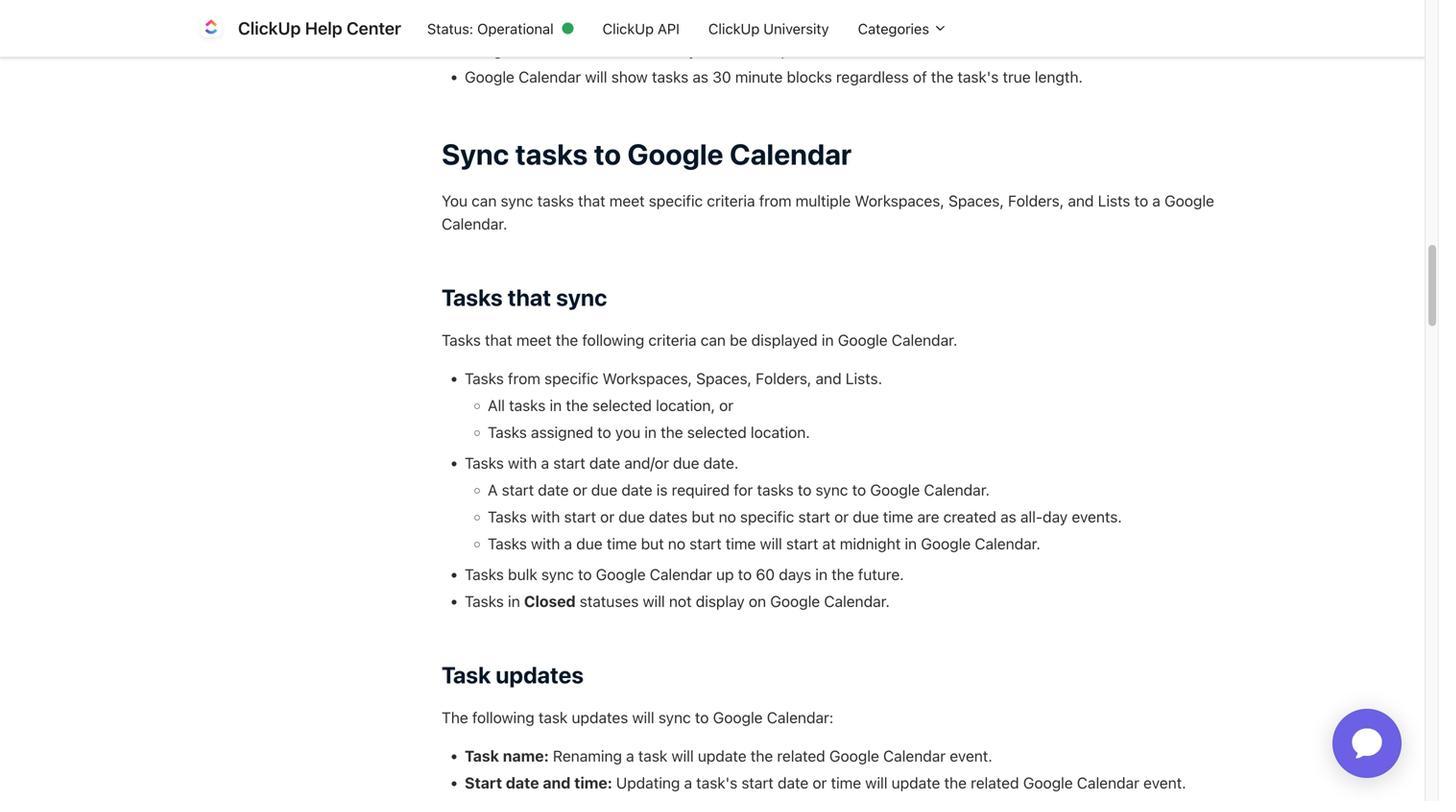 Task type: vqa. For each thing, say whether or not it's contained in the screenshot.
on
yes



Task type: locate. For each thing, give the bounding box(es) containing it.
2 horizontal spatial clickup
[[709, 20, 760, 37]]

clickup.
[[900, 14, 959, 32], [736, 41, 795, 59]]

task's left the true
[[958, 68, 999, 86]]

in up "regardless"
[[884, 14, 896, 32]]

0 vertical spatial following
[[583, 331, 645, 349]]

1 horizontal spatial but
[[692, 508, 715, 526]]

will
[[629, 41, 651, 59], [585, 68, 608, 86], [760, 535, 783, 553], [643, 592, 665, 610], [633, 708, 655, 727], [672, 747, 694, 765], [866, 774, 888, 792]]

1 vertical spatial that
[[508, 284, 551, 311]]

2 vertical spatial with
[[531, 535, 560, 553]]

can right you
[[472, 192, 497, 210]]

help
[[305, 18, 343, 38]]

0 vertical spatial task's
[[958, 68, 999, 86]]

0 vertical spatial related
[[777, 747, 826, 765]]

specific up the assigned
[[545, 369, 599, 388]]

0 horizontal spatial meet
[[517, 331, 552, 349]]

as inside events created in google calendar do not create a new task in clickup. google calendar tasks will not sync to clickup. google calendar will show tasks as 30 minute blocks regardless of the task's true length.
[[693, 68, 709, 86]]

selected
[[593, 396, 652, 415], [688, 423, 747, 441]]

the inside tasks bulk sync to google calendar up to 60 days in the future. tasks in closed statuses will not display on google calendar.
[[832, 565, 855, 584]]

task right new
[[851, 14, 880, 32]]

0 horizontal spatial as
[[693, 68, 709, 86]]

clickup help center link
[[196, 13, 413, 44]]

0 vertical spatial created
[[516, 14, 569, 32]]

start
[[465, 774, 502, 792]]

1 vertical spatial event.
[[1144, 774, 1187, 792]]

or up at
[[835, 508, 849, 526]]

specific inside tasks from specific workspaces, spaces, folders, and lists. all tasks in the selected location, or tasks assigned to you in the selected location.
[[545, 369, 599, 388]]

1 vertical spatial and
[[816, 369, 842, 388]]

lists
[[1098, 192, 1131, 210]]

calendar. inside you can sync tasks that meet specific criteria from multiple workspaces, spaces, folders, and lists to a google calendar.
[[442, 215, 508, 233]]

a left new
[[806, 14, 814, 32]]

the
[[442, 708, 469, 727]]

task up name: at the bottom left of page
[[539, 708, 568, 727]]

date down you
[[590, 454, 621, 472]]

1 horizontal spatial related
[[971, 774, 1020, 792]]

displayed
[[752, 331, 818, 349]]

0 vertical spatial workspaces,
[[855, 192, 945, 210]]

sync inside events created in google calendar do not create a new task in clickup. google calendar tasks will not sync to clickup. google calendar will show tasks as 30 minute blocks regardless of the task's true length.
[[682, 41, 714, 59]]

2 horizontal spatial and
[[1068, 192, 1094, 210]]

calendar
[[643, 14, 705, 32], [519, 41, 581, 59], [519, 68, 581, 86], [730, 137, 852, 171], [650, 565, 713, 584], [884, 747, 946, 765], [1078, 774, 1140, 792]]

0 horizontal spatial clickup.
[[736, 41, 795, 59]]

30
[[713, 68, 732, 86]]

task's right updating
[[697, 774, 738, 792]]

and left time:
[[543, 774, 571, 792]]

or left dates
[[601, 508, 615, 526]]

task up the the
[[442, 661, 491, 688]]

or right location,
[[720, 396, 734, 415]]

sync
[[682, 41, 714, 59], [501, 192, 534, 210], [556, 284, 607, 311], [816, 481, 849, 499], [542, 565, 574, 584], [659, 708, 691, 727]]

but down dates
[[641, 535, 664, 553]]

or down the assigned
[[573, 481, 588, 499]]

1 vertical spatial related
[[971, 774, 1020, 792]]

2 horizontal spatial task
[[851, 14, 880, 32]]

1 vertical spatial no
[[668, 535, 686, 553]]

criteria up tasks from specific workspaces, spaces, folders, and lists. all tasks in the selected location, or tasks assigned to you in the selected location.
[[649, 331, 697, 349]]

0 horizontal spatial selected
[[593, 396, 652, 415]]

0 horizontal spatial and
[[543, 774, 571, 792]]

task's inside events created in google calendar do not create a new task in clickup. google calendar tasks will not sync to clickup. google calendar will show tasks as 30 minute blocks regardless of the task's true length.
[[958, 68, 999, 86]]

0 vertical spatial criteria
[[707, 192, 756, 210]]

a
[[488, 481, 498, 499]]

1 vertical spatial task
[[539, 708, 568, 727]]

0 vertical spatial can
[[472, 192, 497, 210]]

0 horizontal spatial specific
[[545, 369, 599, 388]]

not left 'display'
[[669, 592, 692, 610]]

to inside you can sync tasks that meet specific criteria from multiple workspaces, spaces, folders, and lists to a google calendar.
[[1135, 192, 1149, 210]]

as
[[693, 68, 709, 86], [1001, 508, 1017, 526]]

1 vertical spatial folders,
[[756, 369, 812, 388]]

not inside tasks bulk sync to google calendar up to 60 days in the future. tasks in closed statuses will not display on google calendar.
[[669, 592, 692, 610]]

meet
[[610, 192, 645, 210], [517, 331, 552, 349]]

and inside task name: renaming a task will update the related google calendar event. start date and time: updating a task's start date or time will update the related google calendar event.
[[543, 774, 571, 792]]

task up start
[[465, 747, 499, 765]]

0 horizontal spatial workspaces,
[[603, 369, 693, 388]]

1 horizontal spatial created
[[944, 508, 997, 526]]

2 vertical spatial not
[[669, 592, 692, 610]]

that
[[578, 192, 606, 210], [508, 284, 551, 311], [485, 331, 513, 349]]

0 vertical spatial task
[[851, 14, 880, 32]]

clickup. up of
[[900, 14, 959, 32]]

statuses
[[580, 592, 639, 610]]

0 vertical spatial and
[[1068, 192, 1094, 210]]

date down the assigned
[[538, 481, 569, 499]]

1 vertical spatial not
[[655, 41, 678, 59]]

0 horizontal spatial can
[[472, 192, 497, 210]]

1 vertical spatial with
[[531, 508, 560, 526]]

update
[[698, 747, 747, 765], [892, 774, 941, 792]]

specific down 'for'
[[741, 508, 795, 526]]

workspaces, inside tasks from specific workspaces, spaces, folders, and lists. all tasks in the selected location, or tasks assigned to you in the selected location.
[[603, 369, 693, 388]]

1 horizontal spatial meet
[[610, 192, 645, 210]]

related
[[777, 747, 826, 765], [971, 774, 1020, 792]]

but
[[692, 508, 715, 526], [641, 535, 664, 553]]

updates up the renaming at the left of page
[[572, 708, 628, 727]]

no down dates
[[668, 535, 686, 553]]

clickup university link
[[694, 10, 844, 46]]

task's inside task name: renaming a task will update the related google calendar event. start date and time: updating a task's start date or time will update the related google calendar event.
[[697, 774, 738, 792]]

task up updating
[[639, 747, 668, 765]]

0 horizontal spatial criteria
[[649, 331, 697, 349]]

task
[[851, 14, 880, 32], [539, 708, 568, 727], [639, 747, 668, 765]]

0 vertical spatial specific
[[649, 192, 703, 210]]

clickup inside "link"
[[238, 18, 301, 38]]

0 vertical spatial from
[[760, 192, 792, 210]]

0 vertical spatial event.
[[950, 747, 993, 765]]

0 horizontal spatial but
[[641, 535, 664, 553]]

in right you
[[645, 423, 657, 441]]

or down calendar:
[[813, 774, 827, 792]]

0 vertical spatial no
[[719, 508, 737, 526]]

0 horizontal spatial from
[[508, 369, 541, 388]]

as left all- at the bottom right of page
[[1001, 508, 1017, 526]]

specific down sync tasks to google calendar
[[649, 192, 703, 210]]

2 horizontal spatial specific
[[741, 508, 795, 526]]

due left dates
[[619, 508, 645, 526]]

1 horizontal spatial no
[[719, 508, 737, 526]]

spaces, inside tasks from specific workspaces, spaces, folders, and lists. all tasks in the selected location, or tasks assigned to you in the selected location.
[[697, 369, 752, 388]]

1 horizontal spatial from
[[760, 192, 792, 210]]

0 horizontal spatial no
[[668, 535, 686, 553]]

1 vertical spatial spaces,
[[697, 369, 752, 388]]

create
[[758, 14, 802, 32]]

not down api
[[655, 41, 678, 59]]

0 horizontal spatial event.
[[950, 747, 993, 765]]

created right are
[[944, 508, 997, 526]]

0 vertical spatial that
[[578, 192, 606, 210]]

updates down closed in the bottom of the page
[[496, 661, 584, 688]]

in right midnight
[[905, 535, 917, 553]]

a
[[806, 14, 814, 32], [1153, 192, 1161, 210], [541, 454, 550, 472], [564, 535, 573, 553], [626, 747, 635, 765], [684, 774, 693, 792]]

no down 'for'
[[719, 508, 737, 526]]

selected up you
[[593, 396, 652, 415]]

1 horizontal spatial can
[[701, 331, 726, 349]]

following up tasks from specific workspaces, spaces, folders, and lists. all tasks in the selected location, or tasks assigned to you in the selected location.
[[583, 331, 645, 349]]

true
[[1003, 68, 1031, 86]]

sync inside you can sync tasks that meet specific criteria from multiple workspaces, spaces, folders, and lists to a google calendar.
[[501, 192, 534, 210]]

start
[[554, 454, 586, 472], [502, 481, 534, 499], [564, 508, 597, 526], [799, 508, 831, 526], [690, 535, 722, 553], [787, 535, 819, 553], [742, 774, 774, 792]]

as left the 30
[[693, 68, 709, 86]]

1 horizontal spatial task's
[[958, 68, 999, 86]]

folders, down displayed
[[756, 369, 812, 388]]

in right days
[[816, 565, 828, 584]]

criteria
[[707, 192, 756, 210], [649, 331, 697, 349]]

task
[[442, 661, 491, 688], [465, 747, 499, 765]]

time down calendar:
[[831, 774, 862, 792]]

1 vertical spatial created
[[944, 508, 997, 526]]

1 vertical spatial specific
[[545, 369, 599, 388]]

0 vertical spatial task
[[442, 661, 491, 688]]

workspaces, right multiple
[[855, 192, 945, 210]]

1 vertical spatial following
[[473, 708, 535, 727]]

0 horizontal spatial task
[[539, 708, 568, 727]]

1 horizontal spatial workspaces,
[[855, 192, 945, 210]]

categories button
[[844, 10, 962, 46]]

criteria inside you can sync tasks that meet specific criteria from multiple workspaces, spaces, folders, and lists to a google calendar.
[[707, 192, 756, 210]]

spaces, inside you can sync tasks that meet specific criteria from multiple workspaces, spaces, folders, and lists to a google calendar.
[[949, 192, 1005, 210]]

but down required on the bottom
[[692, 508, 715, 526]]

do
[[709, 14, 727, 32]]

no
[[719, 508, 737, 526], [668, 535, 686, 553]]

1 vertical spatial can
[[701, 331, 726, 349]]

all-
[[1021, 508, 1043, 526]]

due up required on the bottom
[[673, 454, 700, 472]]

meet down sync tasks to google calendar
[[610, 192, 645, 210]]

the
[[931, 68, 954, 86], [556, 331, 579, 349], [566, 396, 589, 415], [661, 423, 684, 441], [832, 565, 855, 584], [751, 747, 773, 765], [945, 774, 967, 792]]

with
[[508, 454, 537, 472], [531, 508, 560, 526], [531, 535, 560, 553]]

due
[[673, 454, 700, 472], [592, 481, 618, 499], [619, 508, 645, 526], [853, 508, 879, 526], [577, 535, 603, 553]]

and inside tasks from specific workspaces, spaces, folders, and lists. all tasks in the selected location, or tasks assigned to you in the selected location.
[[816, 369, 842, 388]]

created
[[516, 14, 569, 32], [944, 508, 997, 526]]

that for meet
[[485, 331, 513, 349]]

time
[[884, 508, 914, 526], [607, 535, 637, 553], [726, 535, 756, 553], [831, 774, 862, 792]]

tasks that sync
[[442, 284, 607, 311]]

task for task updates
[[442, 661, 491, 688]]

0 horizontal spatial clickup
[[238, 18, 301, 38]]

1 horizontal spatial following
[[583, 331, 645, 349]]

specific inside you can sync tasks that meet specific criteria from multiple workspaces, spaces, folders, and lists to a google calendar.
[[649, 192, 703, 210]]

task inside task name: renaming a task will update the related google calendar event. start date and time: updating a task's start date or time will update the related google calendar event.
[[639, 747, 668, 765]]

0 horizontal spatial related
[[777, 747, 826, 765]]

from
[[760, 192, 792, 210], [508, 369, 541, 388]]

0 horizontal spatial created
[[516, 14, 569, 32]]

date.
[[704, 454, 739, 472]]

workspaces,
[[855, 192, 945, 210], [603, 369, 693, 388]]

workspaces, up location,
[[603, 369, 693, 388]]

1 horizontal spatial specific
[[649, 192, 703, 210]]

1 vertical spatial selected
[[688, 423, 747, 441]]

0 vertical spatial as
[[693, 68, 709, 86]]

not right do
[[731, 14, 754, 32]]

0 horizontal spatial task's
[[697, 774, 738, 792]]

as inside tasks with a start date and/or due date. a start date or due date is required for tasks to sync to google calendar. tasks with start or due dates but no specific start or due time are created as all-day events. tasks with a due time but no start time will start at midnight in google calendar.
[[1001, 508, 1017, 526]]

1 vertical spatial workspaces,
[[603, 369, 693, 388]]

start inside task name: renaming a task will update the related google calendar event. start date and time: updating a task's start date or time will update the related google calendar event.
[[742, 774, 774, 792]]

that inside you can sync tasks that meet specific criteria from multiple workspaces, spaces, folders, and lists to a google calendar.
[[578, 192, 606, 210]]

criteria left multiple
[[707, 192, 756, 210]]

in
[[573, 14, 585, 32], [884, 14, 896, 32], [822, 331, 834, 349], [550, 396, 562, 415], [645, 423, 657, 441], [905, 535, 917, 553], [816, 565, 828, 584], [508, 592, 520, 610]]

meet down 'tasks that sync'
[[517, 331, 552, 349]]

selected up date.
[[688, 423, 747, 441]]

1 horizontal spatial as
[[1001, 508, 1017, 526]]

task inside task name: renaming a task will update the related google calendar event. start date and time: updating a task's start date or time will update the related google calendar event.
[[465, 747, 499, 765]]

google
[[589, 14, 639, 32], [465, 41, 515, 59], [465, 68, 515, 86], [628, 137, 724, 171], [1165, 192, 1215, 210], [838, 331, 888, 349], [871, 481, 920, 499], [921, 535, 971, 553], [596, 565, 646, 584], [771, 592, 820, 610], [713, 708, 763, 727], [830, 747, 880, 765], [1024, 774, 1074, 792]]

clickup
[[238, 18, 301, 38], [603, 20, 654, 37], [709, 20, 760, 37]]

can left be
[[701, 331, 726, 349]]

be
[[730, 331, 748, 349]]

and left lists.
[[816, 369, 842, 388]]

events.
[[1072, 508, 1123, 526]]

tasks inside you can sync tasks that meet specific criteria from multiple workspaces, spaces, folders, and lists to a google calendar.
[[538, 192, 574, 210]]

2 vertical spatial and
[[543, 774, 571, 792]]

0 horizontal spatial update
[[698, 747, 747, 765]]

and left lists
[[1068, 192, 1094, 210]]

time up up
[[726, 535, 756, 553]]

clickup. down the clickup university in the top of the page
[[736, 41, 795, 59]]

tasks
[[652, 68, 689, 86], [515, 137, 588, 171], [538, 192, 574, 210], [509, 396, 546, 415], [757, 481, 794, 499]]

1 horizontal spatial criteria
[[707, 192, 756, 210]]

0 vertical spatial spaces,
[[949, 192, 1005, 210]]

1 horizontal spatial event.
[[1144, 774, 1187, 792]]

all
[[488, 396, 505, 415]]

0 vertical spatial meet
[[610, 192, 645, 210]]

spaces,
[[949, 192, 1005, 210], [697, 369, 752, 388]]

0 vertical spatial folders,
[[1009, 192, 1064, 210]]

event.
[[950, 747, 993, 765], [1144, 774, 1187, 792]]

tasks inside events created in google calendar do not create a new task in clickup. google calendar tasks will not sync to clickup. google calendar will show tasks as 30 minute blocks regardless of the task's true length.
[[652, 68, 689, 86]]

1 vertical spatial task's
[[697, 774, 738, 792]]

or
[[720, 396, 734, 415], [573, 481, 588, 499], [601, 508, 615, 526], [835, 508, 849, 526], [813, 774, 827, 792]]

folders, left lists
[[1009, 192, 1064, 210]]

a down the assigned
[[541, 454, 550, 472]]

0 horizontal spatial folders,
[[756, 369, 812, 388]]

sync inside tasks with a start date and/or due date. a start date or due date is required for tasks to sync to google calendar. tasks with start or due dates but no specific start or due time are created as all-day events. tasks with a due time but no start time will start at midnight in google calendar.
[[816, 481, 849, 499]]

following down task updates
[[473, 708, 535, 727]]

task inside events created in google calendar do not create a new task in clickup. google calendar tasks will not sync to clickup. google calendar will show tasks as 30 minute blocks regardless of the task's true length.
[[851, 14, 880, 32]]

application
[[1310, 686, 1425, 801]]

from up the assigned
[[508, 369, 541, 388]]

or inside tasks from specific workspaces, spaces, folders, and lists. all tasks in the selected location, or tasks assigned to you in the selected location.
[[720, 396, 734, 415]]

1 vertical spatial from
[[508, 369, 541, 388]]

due up statuses
[[577, 535, 603, 553]]

1 vertical spatial task
[[465, 747, 499, 765]]

from left multiple
[[760, 192, 792, 210]]

created right events at the left of page
[[516, 14, 569, 32]]

2 vertical spatial specific
[[741, 508, 795, 526]]

not
[[731, 14, 754, 32], [655, 41, 678, 59], [669, 592, 692, 610]]

0 horizontal spatial spaces,
[[697, 369, 752, 388]]

a right lists
[[1153, 192, 1161, 210]]

60
[[756, 565, 775, 584]]

1 vertical spatial meet
[[517, 331, 552, 349]]

1 horizontal spatial spaces,
[[949, 192, 1005, 210]]

2 vertical spatial task
[[639, 747, 668, 765]]

1 horizontal spatial clickup
[[603, 20, 654, 37]]

updates
[[496, 661, 584, 688], [572, 708, 628, 727]]

lists.
[[846, 369, 883, 388]]

1 horizontal spatial folders,
[[1009, 192, 1064, 210]]

tasks from specific workspaces, spaces, folders, and lists. all tasks in the selected location, or tasks assigned to you in the selected location.
[[465, 369, 883, 441]]

new
[[818, 14, 847, 32]]

clickup api link
[[588, 10, 694, 46]]

status: operational
[[427, 20, 554, 37]]

in left the clickup api link
[[573, 14, 585, 32]]

time inside task name: renaming a task will update the related google calendar event. start date and time: updating a task's start date or time will update the related google calendar event.
[[831, 774, 862, 792]]

1 horizontal spatial and
[[816, 369, 842, 388]]

at
[[823, 535, 836, 553]]

midnight
[[840, 535, 901, 553]]



Task type: describe. For each thing, give the bounding box(es) containing it.
0 vertical spatial with
[[508, 454, 537, 472]]

task updates
[[442, 661, 584, 688]]

clickup university
[[709, 20, 829, 37]]

a inside events created in google calendar do not create a new task in clickup. google calendar tasks will not sync to clickup. google calendar will show tasks as 30 minute blocks regardless of the task's true length.
[[806, 14, 814, 32]]

time up statuses
[[607, 535, 637, 553]]

that for sync
[[508, 284, 551, 311]]

on
[[749, 592, 767, 610]]

location,
[[656, 396, 716, 415]]

name:
[[503, 747, 549, 765]]

in down bulk
[[508, 592, 520, 610]]

and inside you can sync tasks that meet specific criteria from multiple workspaces, spaces, folders, and lists to a google calendar.
[[1068, 192, 1094, 210]]

0 vertical spatial clickup.
[[900, 14, 959, 32]]

1 horizontal spatial selected
[[688, 423, 747, 441]]

workspaces, inside you can sync tasks that meet specific criteria from multiple workspaces, spaces, folders, and lists to a google calendar.
[[855, 192, 945, 210]]

day
[[1043, 508, 1068, 526]]

task name: renaming a task will update the related google calendar event. start date and time: updating a task's start date or time will update the related google calendar event.
[[465, 747, 1187, 792]]

calendar:
[[767, 708, 834, 727]]

specific inside tasks with a start date and/or due date. a start date or due date is required for tasks to sync to google calendar. tasks with start or due dates but no specific start or due time are created as all-day events. tasks with a due time but no start time will start at midnight in google calendar.
[[741, 508, 795, 526]]

date left is
[[622, 481, 653, 499]]

time:
[[575, 774, 613, 792]]

sync inside tasks bulk sync to google calendar up to 60 days in the future. tasks in closed statuses will not display on google calendar.
[[542, 565, 574, 584]]

calendar inside tasks bulk sync to google calendar up to 60 days in the future. tasks in closed statuses will not display on google calendar.
[[650, 565, 713, 584]]

tasks inside events created in google calendar do not create a new task in clickup. google calendar tasks will not sync to clickup. google calendar will show tasks as 30 minute blocks regardless of the task's true length.
[[585, 41, 625, 59]]

days
[[779, 565, 812, 584]]

status:
[[427, 20, 474, 37]]

clickup api
[[603, 20, 680, 37]]

0 vertical spatial but
[[692, 508, 715, 526]]

1 vertical spatial updates
[[572, 708, 628, 727]]

clickup help center
[[238, 18, 401, 38]]

1 vertical spatial update
[[892, 774, 941, 792]]

in up the assigned
[[550, 396, 562, 415]]

regardless
[[836, 68, 909, 86]]

folders, inside tasks from specific workspaces, spaces, folders, and lists. all tasks in the selected location, or tasks assigned to you in the selected location.
[[756, 369, 812, 388]]

1 vertical spatial but
[[641, 535, 664, 553]]

1 vertical spatial criteria
[[649, 331, 697, 349]]

in inside tasks with a start date and/or due date. a start date or due date is required for tasks to sync to google calendar. tasks with start or due dates but no specific start or due time are created as all-day events. tasks with a due time but no start time will start at midnight in google calendar.
[[905, 535, 917, 553]]

length.
[[1035, 68, 1083, 86]]

time left are
[[884, 508, 914, 526]]

bulk
[[508, 565, 538, 584]]

tasks bulk sync to google calendar up to 60 days in the future. tasks in closed statuses will not display on google calendar.
[[465, 565, 904, 610]]

up
[[717, 565, 734, 584]]

api
[[658, 20, 680, 37]]

or inside task name: renaming a task will update the related google calendar event. start date and time: updating a task's start date or time will update the related google calendar event.
[[813, 774, 827, 792]]

closed
[[524, 592, 576, 610]]

minute
[[736, 68, 783, 86]]

sync
[[442, 137, 509, 171]]

due up midnight
[[853, 508, 879, 526]]

clickup for clickup university
[[709, 20, 760, 37]]

display
[[696, 592, 745, 610]]

you can sync tasks that meet specific criteria from multiple workspaces, spaces, folders, and lists to a google calendar.
[[442, 192, 1215, 233]]

renaming
[[553, 747, 622, 765]]

task for task name: renaming a task will update the related google calendar event. start date and time: updating a task's start date or time will update the related google calendar event.
[[465, 747, 499, 765]]

tasks that meet the following criteria can be displayed in google calendar.
[[442, 331, 958, 349]]

updating
[[616, 774, 680, 792]]

the following task updates will sync to google calendar:
[[442, 708, 834, 727]]

to inside events created in google calendar do not create a new task in clickup. google calendar tasks will not sync to clickup. google calendar will show tasks as 30 minute blocks regardless of the task's true length.
[[718, 41, 732, 59]]

clickup for clickup api
[[603, 20, 654, 37]]

in right displayed
[[822, 331, 834, 349]]

date down calendar:
[[778, 774, 809, 792]]

categories
[[858, 20, 934, 37]]

google inside you can sync tasks that meet specific criteria from multiple workspaces, spaces, folders, and lists to a google calendar.
[[1165, 192, 1215, 210]]

the inside events created in google calendar do not create a new task in clickup. google calendar tasks will not sync to clickup. google calendar will show tasks as 30 minute blocks regardless of the task's true length.
[[931, 68, 954, 86]]

clickup help help center home page image
[[196, 13, 227, 44]]

events created in google calendar do not create a new task in clickup. google calendar tasks will not sync to clickup. google calendar will show tasks as 30 minute blocks regardless of the task's true length.
[[465, 14, 1087, 86]]

is
[[657, 481, 668, 499]]

will inside tasks bulk sync to google calendar up to 60 days in the future. tasks in closed statuses will not display on google calendar.
[[643, 592, 665, 610]]

0 horizontal spatial following
[[473, 708, 535, 727]]

to inside tasks from specific workspaces, spaces, folders, and lists. all tasks in the selected location, or tasks assigned to you in the selected location.
[[598, 423, 612, 441]]

multiple
[[796, 192, 851, 210]]

for
[[734, 481, 753, 499]]

blocks
[[787, 68, 832, 86]]

operational
[[477, 20, 554, 37]]

dates
[[649, 508, 688, 526]]

required
[[672, 481, 730, 499]]

are
[[918, 508, 940, 526]]

0 vertical spatial updates
[[496, 661, 584, 688]]

created inside tasks with a start date and/or due date. a start date or due date is required for tasks to sync to google calendar. tasks with start or due dates but no specific start or due time are created as all-day events. tasks with a due time but no start time will start at midnight in google calendar.
[[944, 508, 997, 526]]

of
[[913, 68, 927, 86]]

a up closed in the bottom of the page
[[564, 535, 573, 553]]

from inside you can sync tasks that meet specific criteria from multiple workspaces, spaces, folders, and lists to a google calendar.
[[760, 192, 792, 210]]

date down name: at the bottom left of page
[[506, 774, 539, 792]]

clickup for clickup help center
[[238, 18, 301, 38]]

tasks inside tasks with a start date and/or due date. a start date or due date is required for tasks to sync to google calendar. tasks with start or due dates but no specific start or due time are created as all-day events. tasks with a due time but no start time will start at midnight in google calendar.
[[757, 481, 794, 499]]

0 vertical spatial not
[[731, 14, 754, 32]]

a inside you can sync tasks that meet specific criteria from multiple workspaces, spaces, folders, and lists to a google calendar.
[[1153, 192, 1161, 210]]

you
[[442, 192, 468, 210]]

show
[[612, 68, 648, 86]]

and/or
[[625, 454, 669, 472]]

0 vertical spatial update
[[698, 747, 747, 765]]

created inside events created in google calendar do not create a new task in clickup. google calendar tasks will not sync to clickup. google calendar will show tasks as 30 minute blocks regardless of the task's true length.
[[516, 14, 569, 32]]

tasks with a start date and/or due date. a start date or due date is required for tasks to sync to google calendar. tasks with start or due dates but no specific start or due time are created as all-day events. tasks with a due time but no start time will start at midnight in google calendar.
[[465, 454, 1123, 553]]

assigned
[[531, 423, 594, 441]]

center
[[347, 18, 401, 38]]

0 vertical spatial selected
[[593, 396, 652, 415]]

folders, inside you can sync tasks that meet specific criteria from multiple workspaces, spaces, folders, and lists to a google calendar.
[[1009, 192, 1064, 210]]

due left is
[[592, 481, 618, 499]]

future.
[[859, 565, 904, 584]]

calendar. inside tasks bulk sync to google calendar up to 60 days in the future. tasks in closed statuses will not display on google calendar.
[[824, 592, 890, 610]]

a right updating
[[684, 774, 693, 792]]

tasks inside tasks from specific workspaces, spaces, folders, and lists. all tasks in the selected location, or tasks assigned to you in the selected location.
[[509, 396, 546, 415]]

university
[[764, 20, 829, 37]]

you
[[616, 423, 641, 441]]

location.
[[751, 423, 810, 441]]

events
[[465, 14, 512, 32]]

a up updating
[[626, 747, 635, 765]]

will inside tasks with a start date and/or due date. a start date or due date is required for tasks to sync to google calendar. tasks with start or due dates but no specific start or due time are created as all-day events. tasks with a due time but no start time will start at midnight in google calendar.
[[760, 535, 783, 553]]

from inside tasks from specific workspaces, spaces, folders, and lists. all tasks in the selected location, or tasks assigned to you in the selected location.
[[508, 369, 541, 388]]

sync tasks to google calendar
[[442, 137, 852, 171]]

can inside you can sync tasks that meet specific criteria from multiple workspaces, spaces, folders, and lists to a google calendar.
[[472, 192, 497, 210]]

meet inside you can sync tasks that meet specific criteria from multiple workspaces, spaces, folders, and lists to a google calendar.
[[610, 192, 645, 210]]



